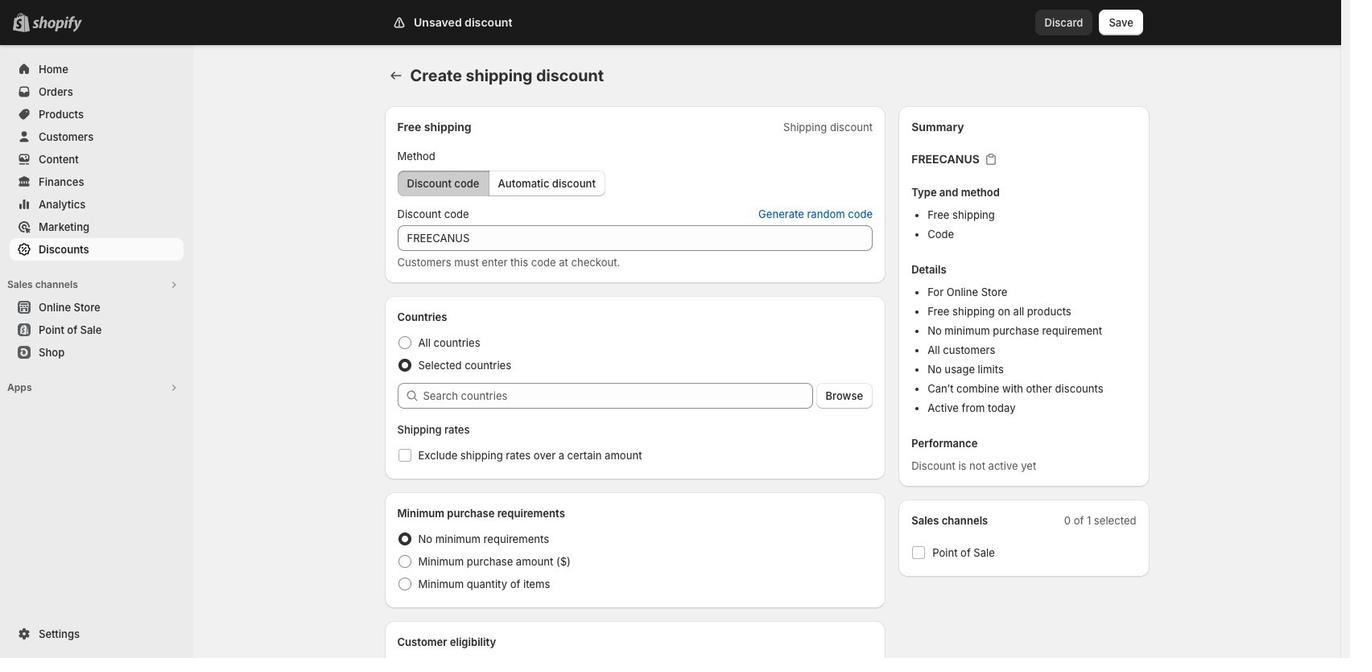 Task type: locate. For each thing, give the bounding box(es) containing it.
Search countries text field
[[423, 383, 813, 409]]

None text field
[[397, 226, 873, 251]]

shopify image
[[32, 16, 82, 32]]



